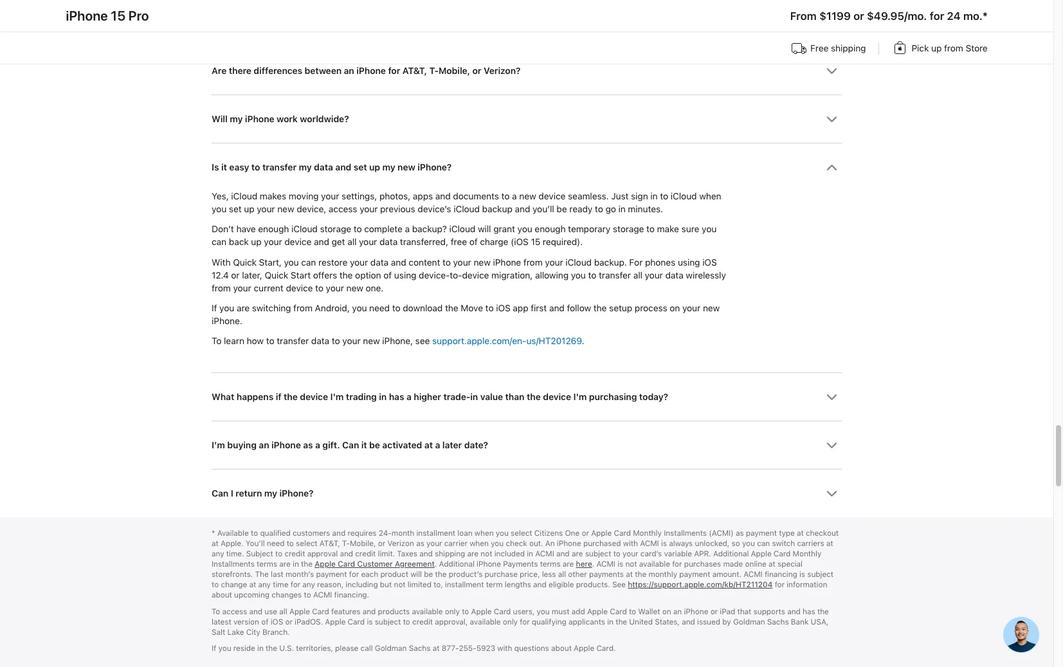 Task type: locate. For each thing, give the bounding box(es) containing it.
sachs inside to access and use all apple card features and products available only to apple card users, you must add apple card to wallet on an iphone or ipad that supports and has the latest version of ios or ipados. apple card is subject to credit approval, available only for qualifying applicants in the united states, and issued by goldman sachs bank usa, salt lake city branch.
[[768, 618, 789, 627]]

as up taxes
[[416, 539, 425, 548]]

apple down "approval"
[[315, 560, 336, 569]]

0 horizontal spatial need
[[267, 539, 285, 548]]

of inside to access and use all apple card features and products available only to apple card users, you must add apple card to wallet on an iphone or ipad that supports and has the latest version of ios or ipados. apple card is subject to credit approval, available only for qualifying applicants in the united states, and issued by goldman sachs bank usa, salt lake city branch.
[[261, 618, 269, 627]]

any down month's
[[303, 581, 315, 590]]

payment inside the "* available to qualified customers and requires 24-month installment loan when you select citizens one or apple card monthly installments (acmi) as payment type at checkout at apple. you'll need to select at&t, t-mobile, or verizon as your carrier when you check out. an iphone purchased with acmi is always unlocked, so you can switch carriers at any time. subject to credit approval and credit limit. taxes and shipping are not included in acmi and are subject to your card's variable apr. additional apple card monthly installments terms are in the"
[[746, 529, 777, 538]]

for inside dropdown button
[[388, 65, 400, 76]]

installment down product's
[[445, 581, 484, 590]]

purchasing
[[589, 392, 637, 402]]

0 horizontal spatial installments
[[212, 560, 255, 569]]

mo.
[[964, 10, 983, 23]]

start
[[291, 270, 311, 280]]

new
[[398, 162, 415, 172], [519, 191, 536, 202], [277, 204, 294, 214], [474, 257, 491, 267], [347, 283, 364, 293], [703, 303, 720, 313], [363, 336, 380, 346]]

your down later,
[[233, 283, 251, 293]]

1 vertical spatial chevrondown image
[[827, 440, 838, 451]]

1 horizontal spatial iphone?
[[418, 162, 452, 172]]

2 vertical spatial of
[[261, 618, 269, 627]]

1 vertical spatial an
[[259, 440, 269, 451]]

0 vertical spatial about
[[212, 591, 232, 600]]

to inside list item
[[212, 336, 222, 346]]

can up start on the left top of the page
[[301, 257, 316, 267]]

and inside if you are switching from android, you need to download the move to ios app first and follow the setup process on your new iphone.
[[549, 303, 565, 313]]

than
[[506, 392, 525, 402]]

0 vertical spatial of
[[470, 237, 478, 247]]

can inside don't have enough icloud storage to complete a backup? icloud will grant you enough temporary storage to make sure you can back up your device and get all your data transferred, free of charge (ios 15 required).
[[212, 237, 227, 247]]

at left apple.
[[212, 539, 219, 548]]

2 vertical spatial ios
[[271, 618, 283, 627]]

installment inside the "* available to qualified customers and requires 24-month installment loan when you select citizens one or apple card monthly installments (acmi) as payment type at checkout at apple. you'll need to select at&t, t-mobile, or verizon as your carrier when you check out. an iphone purchased with acmi is always unlocked, so you can switch carriers at any time. subject to credit approval and credit limit. taxes and shipping are not included in acmi and are subject to your card's variable apr. additional apple card monthly installments terms are in the"
[[417, 529, 456, 538]]

.
[[582, 336, 585, 346], [435, 560, 437, 569], [593, 560, 595, 569]]

check
[[506, 539, 527, 548]]

1 horizontal spatial shipping
[[831, 43, 866, 53]]

temporary
[[568, 224, 611, 234]]

2 i'm from the left
[[574, 392, 587, 402]]

quick
[[233, 257, 257, 267], [265, 270, 288, 280]]

goldman inside to access and use all apple card features and products available only to apple card users, you must add apple card to wallet on an iphone or ipad that supports and has the latest version of ios or ipados. apple card is subject to credit approval, available only for qualifying applicants in the united states, and issued by goldman sachs bank usa, salt lake city branch.
[[734, 618, 766, 627]]

0 horizontal spatial enough
[[258, 224, 289, 234]]

apple
[[591, 529, 612, 538], [751, 550, 772, 559], [315, 560, 336, 569], [290, 607, 310, 616], [471, 607, 492, 616], [587, 607, 608, 616], [325, 618, 346, 627], [574, 644, 595, 653]]

quick up later,
[[233, 257, 257, 267]]

0 vertical spatial installments
[[664, 529, 707, 538]]

2 horizontal spatial available
[[640, 560, 670, 569]]

if inside if you are switching from android, you need to download the move to ios app first and follow the setup process on your new iphone.
[[212, 303, 217, 313]]

1 horizontal spatial *
[[983, 10, 988, 23]]

an up states,
[[674, 607, 682, 616]]

0 horizontal spatial any
[[212, 550, 224, 559]]

on inside if you are switching from android, you need to download the move to ios app first and follow the setup process on your new iphone.
[[670, 303, 680, 313]]

or up issued
[[711, 607, 718, 616]]

chevrondown image inside the i'm buying an iphone as a gift. can it be activated at a later date? dropdown button
[[827, 440, 838, 451]]

chevrondown image inside the are there differences between an iphone for at&t, t-mobile, or verizon? dropdown button
[[827, 65, 838, 76]]

0 vertical spatial access
[[329, 204, 357, 214]]

an inside dropdown button
[[259, 440, 269, 451]]

list item
[[212, 143, 842, 373]]

0 vertical spatial only
[[445, 607, 460, 616]]

2 vertical spatial can
[[758, 539, 770, 548]]

0 horizontal spatial will
[[411, 570, 422, 579]]

1 horizontal spatial at&t,
[[403, 65, 427, 76]]

2 vertical spatial as
[[416, 539, 425, 548]]

be inside the . acmi is not available for purchases made online at special storefronts. the last month's payment for each product will be the product's purchase price, less all other payments at the monthly payment amount. acmi financing is subject to change at any time for any reason, including but not limited to, installment term lengths and eligible products. see
[[424, 570, 433, 579]]

access
[[329, 204, 357, 214], [222, 607, 247, 616]]

your down phones
[[645, 270, 663, 280]]

transfer inside is it easy to transfer my data and set up my new iphone? dropdown button
[[262, 162, 297, 172]]

2 horizontal spatial ios
[[703, 257, 717, 267]]

all down for
[[634, 270, 643, 280]]

1 horizontal spatial an
[[344, 65, 354, 76]]

what
[[212, 392, 234, 402]]

from
[[945, 43, 964, 53], [524, 257, 543, 267], [212, 283, 231, 293], [294, 303, 313, 313]]

storage up the get
[[320, 224, 351, 234]]

device up you'll
[[539, 191, 566, 202]]

your up to-
[[453, 257, 472, 267]]

additional up "made"
[[714, 550, 749, 559]]

1 horizontal spatial storage
[[613, 224, 644, 234]]

seamless.
[[568, 191, 609, 202]]

apple up purchased
[[591, 529, 612, 538]]

or inside dropdown button
[[473, 65, 482, 76]]

my right the will
[[230, 114, 243, 124]]

https://support.apple.com/kb/ht211204 link
[[628, 581, 773, 590]]

the left united
[[616, 618, 627, 627]]

made
[[724, 560, 743, 569]]

for inside to access and use all apple card features and products available only to apple card users, you must add apple card to wallet on an iphone or ipad that supports and has the latest version of ios or ipados. apple card is subject to credit approval, available only for qualifying applicants in the united states, and issued by goldman sachs bank usa, salt lake city branch.
[[520, 618, 530, 627]]

store
[[966, 43, 988, 53]]

will my iphone work worldwide? button
[[212, 95, 842, 143]]

0 horizontal spatial using
[[394, 270, 417, 280]]

not down product
[[394, 581, 406, 590]]

activated
[[382, 440, 422, 451]]

2 vertical spatial when
[[470, 539, 489, 548]]

monthly
[[633, 529, 662, 538], [793, 550, 822, 559]]

and up device's
[[436, 191, 451, 202]]

i'm left trading
[[330, 392, 344, 402]]

2 horizontal spatial payment
[[746, 529, 777, 538]]

2 horizontal spatial credit
[[413, 618, 433, 627]]

requires
[[348, 529, 377, 538]]

installments up storefronts.
[[212, 560, 255, 569]]

to
[[212, 336, 222, 346], [212, 607, 220, 616]]

1 horizontal spatial .
[[582, 336, 585, 346]]

iphone inside to access and use all apple card features and products available only to apple card users, you must add apple card to wallet on an iphone or ipad that supports and has the latest version of ios or ipados. apple card is subject to credit approval, available only for qualifying applicants in the united states, and issued by goldman sachs bank usa, salt lake city branch.
[[684, 607, 709, 616]]

icloud
[[231, 191, 257, 202], [671, 191, 697, 202], [454, 204, 480, 214], [292, 224, 318, 234], [449, 224, 476, 234], [566, 257, 592, 267]]

1 vertical spatial about
[[551, 644, 572, 653]]

in inside to access and use all apple card features and products available only to apple card users, you must add apple card to wallet on an iphone or ipad that supports and has the latest version of ios or ipados. apple card is subject to credit approval, available only for qualifying applicants in the united states, and issued by goldman sachs bank usa, salt lake city branch.
[[608, 618, 614, 627]]

to down android,
[[332, 336, 340, 346]]

list
[[212, 0, 842, 517], [66, 39, 988, 61]]

1 vertical spatial transfer
[[599, 270, 631, 280]]

0 vertical spatial installment
[[417, 529, 456, 538]]

0 horizontal spatial *
[[212, 529, 215, 538]]

0 horizontal spatial iphone?
[[280, 488, 314, 499]]

on inside to access and use all apple card features and products available only to apple card users, you must add apple card to wallet on an iphone or ipad that supports and has the latest version of ios or ipados. apple card is subject to credit approval, available only for qualifying applicants in the united states, and issued by goldman sachs bank usa, salt lake city branch.
[[663, 607, 672, 616]]

1 horizontal spatial terms
[[540, 560, 561, 569]]

0 horizontal spatial i'm
[[330, 392, 344, 402]]

1 vertical spatial will
[[411, 570, 422, 579]]

0 vertical spatial can
[[342, 440, 359, 451]]

settings,
[[342, 191, 377, 202]]

1 horizontal spatial be
[[424, 570, 433, 579]]

0 horizontal spatial storage
[[320, 224, 351, 234]]

storage
[[320, 224, 351, 234], [613, 224, 644, 234]]

0 horizontal spatial of
[[261, 618, 269, 627]]

1 horizontal spatial enough
[[535, 224, 566, 234]]

1 horizontal spatial with
[[623, 539, 638, 548]]

2 vertical spatial an
[[674, 607, 682, 616]]

1 horizontal spatial as
[[416, 539, 425, 548]]

to up "you'll"
[[251, 529, 258, 538]]

* inside iphone 15 pro main content
[[983, 10, 988, 23]]

list containing free shipping
[[66, 39, 988, 61]]

1 terms from the left
[[257, 560, 277, 569]]

device down start on the left top of the page
[[286, 283, 313, 293]]

0 horizontal spatial can
[[212, 488, 229, 499]]

online
[[746, 560, 767, 569]]

at right the payments
[[626, 570, 633, 579]]

can inside with quick start, you can restore your data and content to your new iphone from your icloud backup. for phones using ios 12.4 or later, quick start offers the option of using device-to-device migration, allowing you to transfer all your data wirelessly from your current device to your new one.
[[301, 257, 316, 267]]

1 horizontal spatial quick
[[265, 270, 288, 280]]

1 vertical spatial t-
[[342, 539, 350, 548]]

new inside is it easy to transfer my data and set up my new iphone? dropdown button
[[398, 162, 415, 172]]

t- inside dropdown button
[[430, 65, 439, 76]]

and
[[335, 162, 351, 172], [436, 191, 451, 202], [515, 204, 530, 214], [314, 237, 329, 247], [391, 257, 406, 267], [549, 303, 565, 313], [332, 529, 346, 538], [340, 550, 353, 559], [420, 550, 433, 559], [557, 550, 570, 559], [534, 581, 547, 590], [249, 607, 263, 616], [363, 607, 376, 616], [788, 607, 801, 616], [682, 618, 696, 627]]

your up option
[[350, 257, 368, 267]]

additional inside the "* available to qualified customers and requires 24-month installment loan when you select citizens one or apple card monthly installments (acmi) as payment type at checkout at apple. you'll need to select at&t, t-mobile, or verizon as your carrier when you check out. an iphone purchased with acmi is always unlocked, so you can switch carriers at any time. subject to credit approval and credit limit. taxes and shipping are not included in acmi and are subject to your card's variable apr. additional apple card monthly installments terms are in the"
[[714, 550, 749, 559]]

(acmi)
[[709, 529, 734, 538]]

have
[[236, 224, 256, 234]]

for inside for information about upcoming changes to acmi financing.
[[775, 581, 785, 590]]

on up states,
[[663, 607, 672, 616]]

t-
[[430, 65, 439, 76], [342, 539, 350, 548]]

is up information
[[800, 570, 806, 579]]

1 vertical spatial ios
[[496, 303, 511, 313]]

you down yes,
[[212, 204, 227, 214]]

to
[[252, 162, 260, 172], [502, 191, 510, 202], [660, 191, 669, 202], [595, 204, 603, 214], [354, 224, 362, 234], [647, 224, 655, 234], [443, 257, 451, 267], [588, 270, 597, 280], [315, 283, 324, 293], [392, 303, 401, 313], [486, 303, 494, 313], [266, 336, 274, 346], [332, 336, 340, 346], [251, 529, 258, 538], [287, 539, 294, 548], [275, 550, 283, 559], [614, 550, 621, 559], [212, 581, 219, 590], [304, 591, 311, 600], [462, 607, 469, 616], [629, 607, 636, 616], [403, 618, 410, 627]]

chevrondown image
[[827, 114, 838, 125], [827, 440, 838, 451]]

product
[[381, 570, 409, 579]]

1 horizontal spatial installments
[[664, 529, 707, 538]]

2 horizontal spatial subject
[[808, 570, 834, 579]]

0 horizontal spatial goldman
[[375, 644, 407, 653]]

additional up product's
[[439, 560, 475, 569]]

as
[[303, 440, 313, 451], [736, 529, 744, 538], [416, 539, 425, 548]]

has inside to access and use all apple card features and products available only to apple card users, you must add apple card to wallet on an iphone or ipad that supports and has the latest version of ios or ipados. apple card is subject to credit approval, available only for qualifying applicants in the united states, and issued by goldman sachs bank usa, salt lake city branch.
[[803, 607, 816, 616]]

to left make
[[647, 224, 655, 234]]

new inside if you are switching from android, you need to download the move to ios app first and follow the setup process on your new iphone.
[[703, 303, 720, 313]]

always
[[669, 539, 693, 548]]

1 vertical spatial monthly
[[793, 550, 822, 559]]

are there differences between an iphone for at&t, t-mobile, or verizon?
[[212, 65, 521, 76]]

are up the last
[[279, 560, 291, 569]]

chevrondown image inside will my iphone work worldwide? dropdown button
[[827, 114, 838, 125]]

1 horizontal spatial select
[[511, 529, 533, 538]]

at&t, inside the "* available to qualified customers and requires 24-month installment loan when you select citizens one or apple card monthly installments (acmi) as payment type at checkout at apple. you'll need to select at&t, t-mobile, or verizon as your carrier when you check out. an iphone purchased with acmi is always unlocked, so you can switch carriers at any time. subject to credit approval and credit limit. taxes and shipping are not included in acmi and are subject to your card's variable apr. additional apple card monthly installments terms are in the"
[[320, 539, 340, 548]]

transfer for to learn how to transfer data to your new iphone, see support.apple.com/en-us/ht201269 .
[[277, 336, 309, 346]]

1 vertical spatial set
[[229, 204, 242, 214]]

i'm
[[212, 440, 225, 451]]

2 horizontal spatial be
[[557, 204, 567, 214]]

that
[[738, 607, 752, 616]]

3 chevrondown image from the top
[[827, 392, 838, 403]]

list item inside iphone 15 pro main content
[[212, 143, 842, 373]]

0 horizontal spatial an
[[259, 440, 269, 451]]

about inside for information about upcoming changes to acmi financing.
[[212, 591, 232, 600]]

migration,
[[492, 270, 533, 280]]

the up month's
[[301, 560, 313, 569]]

iphone up migration,
[[493, 257, 521, 267]]

2 horizontal spatial of
[[470, 237, 478, 247]]

chevrondown image inside what happens if the device i'm trading in has a higher trade-in value than the device i'm purchasing today? dropdown button
[[827, 392, 838, 403]]

a up the transferred,
[[405, 224, 410, 234]]

0 vertical spatial transfer
[[262, 162, 297, 172]]

0 vertical spatial using
[[678, 257, 700, 267]]

a
[[512, 191, 517, 202], [405, 224, 410, 234], [407, 392, 412, 402], [315, 440, 320, 451], [435, 440, 440, 451]]

if up iphone.
[[212, 303, 217, 313]]

new left iphone,
[[363, 336, 380, 346]]

and right first
[[549, 303, 565, 313]]

states,
[[655, 618, 680, 627]]

transfer down backup.
[[599, 270, 631, 280]]

1 horizontal spatial available
[[470, 618, 501, 627]]

2 chevrondown image from the top
[[827, 440, 838, 451]]

a left higher
[[407, 392, 412, 402]]

yes, icloud makes moving your settings, photos, apps and documents to a new device seamless. just sign in to icloud when you set up your new device, access your previous device's icloud backup and you'll be ready to go in minutes.
[[212, 191, 722, 214]]

to right subject
[[275, 550, 283, 559]]

the inside the "* available to qualified customers and requires 24-month installment loan when you select citizens one or apple card monthly installments (acmi) as payment type at checkout at apple. you'll need to select at&t, t-mobile, or verizon as your carrier when you check out. an iphone purchased with acmi is always unlocked, so you can switch carriers at any time. subject to credit approval and credit limit. taxes and shipping are not included in acmi and are subject to your card's variable apr. additional apple card monthly installments terms are in the"
[[301, 560, 313, 569]]

2 vertical spatial be
[[424, 570, 433, 579]]

transfer
[[262, 162, 297, 172], [599, 270, 631, 280], [277, 336, 309, 346]]

0 vertical spatial ios
[[703, 257, 717, 267]]

list item containing is it easy to transfer my data and set up my new iphone?
[[212, 143, 842, 373]]

0 horizontal spatial t-
[[342, 539, 350, 548]]

up down have
[[251, 237, 262, 247]]

can inside dropdown button
[[212, 488, 229, 499]]

at inside dropdown button
[[425, 440, 433, 451]]

qualified
[[260, 529, 291, 538]]

you up qualifying
[[537, 607, 550, 616]]

0 vertical spatial sachs
[[768, 618, 789, 627]]

to up the latest
[[212, 607, 220, 616]]

mobile, inside the "* available to qualified customers and requires 24-month installment loan when you select citizens one or apple card monthly installments (acmi) as payment type at checkout at apple. you'll need to select at&t, t-mobile, or verizon as your carrier when you check out. an iphone purchased with acmi is always unlocked, so you can switch carriers at any time. subject to credit approval and credit limit. taxes and shipping are not included in acmi and are subject to your card's variable apr. additional apple card monthly installments terms are in the"
[[350, 539, 376, 548]]

0 horizontal spatial as
[[303, 440, 313, 451]]

your inside if you are switching from android, you need to download the move to ios app first and follow the setup process on your new iphone.
[[683, 303, 701, 313]]

card up including
[[338, 560, 355, 569]]

you inside to access and use all apple card features and products available only to apple card users, you must add apple card to wallet on an iphone or ipad that supports and has the latest version of ios or ipados. apple card is subject to credit approval, available only for qualifying applicants in the united states, and issued by goldman sachs bank usa, salt lake city branch.
[[537, 607, 550, 616]]

your
[[321, 191, 339, 202], [257, 204, 275, 214], [360, 204, 378, 214], [264, 237, 282, 247], [359, 237, 377, 247], [350, 257, 368, 267], [453, 257, 472, 267], [545, 257, 563, 267], [645, 270, 663, 280], [233, 283, 251, 293], [326, 283, 344, 293], [683, 303, 701, 313], [343, 336, 361, 346], [427, 539, 442, 548], [623, 550, 639, 559]]

here link
[[576, 560, 593, 569]]

to for to learn how to transfer data to your new iphone, see support.apple.com/en-us/ht201269 .
[[212, 336, 222, 346]]

mobile, inside dropdown button
[[439, 65, 470, 76]]

set inside dropdown button
[[354, 162, 367, 172]]

1 horizontal spatial will
[[478, 224, 491, 234]]

0 vertical spatial not
[[481, 550, 493, 559]]

access up version
[[222, 607, 247, 616]]

2 chevrondown image from the top
[[827, 162, 838, 173]]

4 chevrondown image from the top
[[827, 488, 838, 499]]

1 horizontal spatial access
[[329, 204, 357, 214]]

and up "bank"
[[788, 607, 801, 616]]

is inside the "* available to qualified customers and requires 24-month installment loan when you select citizens one or apple card monthly installments (acmi) as payment type at checkout at apple. you'll need to select at&t, t-mobile, or verizon as your carrier when you check out. an iphone purchased with acmi is always unlocked, so you can switch carriers at any time. subject to credit approval and credit limit. taxes and shipping are not included in acmi and are subject to your card's variable apr. additional apple card monthly installments terms are in the"
[[661, 539, 667, 548]]

you down salt
[[219, 644, 231, 653]]

my right the return
[[264, 488, 277, 499]]

1 horizontal spatial additional
[[714, 550, 749, 559]]

term
[[486, 581, 503, 590]]

is it easy to transfer my data and set up my new iphone? button
[[212, 143, 842, 191]]

. inside iphone 15 pro main content
[[582, 336, 585, 346]]

device up start on the left top of the page
[[285, 237, 312, 247]]

at up financing in the bottom right of the page
[[769, 560, 776, 569]]

0 vertical spatial goldman
[[734, 618, 766, 627]]

enough right have
[[258, 224, 289, 234]]

to for to access and use all apple card features and products available only to apple card users, you must add apple card to wallet on an iphone or ipad that supports and has the latest version of ios or ipados. apple card is subject to credit approval, available only for qualifying applicants in the united states, and issued by goldman sachs bank usa, salt lake city branch.
[[212, 607, 220, 616]]

1 vertical spatial installment
[[445, 581, 484, 590]]

your down wirelessly
[[683, 303, 701, 313]]

card's
[[641, 550, 662, 559]]

0 horizontal spatial mobile,
[[350, 539, 376, 548]]

2 horizontal spatial as
[[736, 529, 744, 538]]

you right 'allowing'
[[571, 270, 586, 280]]

0 vertical spatial monthly
[[633, 529, 662, 538]]

1 chevrondown image from the top
[[827, 114, 838, 125]]

carrier
[[445, 539, 468, 548]]

2 horizontal spatial any
[[303, 581, 315, 590]]

ios inside to access and use all apple card features and products available only to apple card users, you must add apple card to wallet on an iphone or ipad that supports and has the latest version of ios or ipados. apple card is subject to credit approval, available only for qualifying applicants in the united states, and issued by goldman sachs bank usa, salt lake city branch.
[[271, 618, 283, 627]]

only up approval,
[[445, 607, 460, 616]]

shipping inside the "* available to qualified customers and requires 24-month installment loan when you select citizens one or apple card monthly installments (acmi) as payment type at checkout at apple. you'll need to select at&t, t-mobile, or verizon as your carrier when you check out. an iphone purchased with acmi is always unlocked, so you can switch carriers at any time. subject to credit approval and credit limit. taxes and shipping are not included in acmi and are subject to your card's variable apr. additional apple card monthly installments terms are in the"
[[435, 550, 465, 559]]

1 if from the top
[[212, 303, 217, 313]]

credit inside to access and use all apple card features and products available only to apple card users, you must add apple card to wallet on an iphone or ipad that supports and has the latest version of ios or ipados. apple card is subject to credit approval, available only for qualifying applicants in the united states, and issued by goldman sachs bank usa, salt lake city branch.
[[413, 618, 433, 627]]

1 enough from the left
[[258, 224, 289, 234]]

0 vertical spatial as
[[303, 440, 313, 451]]

iphone.
[[212, 316, 242, 326]]

i'm
[[330, 392, 344, 402], [574, 392, 587, 402]]

pick up from store
[[912, 43, 988, 53]]

you'll
[[533, 204, 554, 214]]

can left i
[[212, 488, 229, 499]]

are
[[212, 65, 227, 76]]

1 vertical spatial select
[[296, 539, 318, 548]]

2 if from the top
[[212, 644, 216, 653]]

if you are switching from android, you need to download the move to ios app first and follow the setup process on your new iphone.
[[212, 303, 720, 326]]

2 to from the top
[[212, 607, 220, 616]]

or right the one
[[582, 529, 589, 538]]

new down wirelessly
[[703, 303, 720, 313]]

sachs left 877-
[[409, 644, 431, 653]]

1 vertical spatial on
[[663, 607, 672, 616]]

2 vertical spatial not
[[394, 581, 406, 590]]

chevrondown image for new
[[827, 162, 838, 173]]

transfer inside with quick start, you can restore your data and content to your new iphone from your icloud backup. for phones using ios 12.4 or later, quick start offers the option of using device-to-device migration, allowing you to transfer all your data wirelessly from your current device to your new one.
[[599, 270, 631, 280]]

terms
[[257, 560, 277, 569], [540, 560, 561, 569]]

iphone inside dropdown button
[[272, 440, 301, 451]]

happens
[[237, 392, 274, 402]]

up inside is it easy to transfer my data and set up my new iphone? dropdown button
[[369, 162, 380, 172]]

1 vertical spatial at&t,
[[320, 539, 340, 548]]

approval,
[[435, 618, 468, 627]]

to right how
[[266, 336, 274, 346]]

iphone 15 pro link
[[66, 8, 149, 24]]

android,
[[315, 303, 350, 313]]

in right sign
[[651, 191, 658, 202]]

can inside the "* available to qualified customers and requires 24-month installment loan when you select citizens one or apple card monthly installments (acmi) as payment type at checkout at apple. you'll need to select at&t, t-mobile, or verizon as your carrier when you check out. an iphone purchased with acmi is always unlocked, so you can switch carriers at any time. subject to credit approval and credit limit. taxes and shipping are not included in acmi and are subject to your card's variable apr. additional apple card monthly installments terms are in the"
[[758, 539, 770, 548]]

0 horizontal spatial subject
[[375, 618, 401, 627]]

1 vertical spatial need
[[267, 539, 285, 548]]

to right "easy"
[[252, 162, 260, 172]]

apple up online
[[751, 550, 772, 559]]

1 vertical spatial be
[[369, 440, 380, 451]]

in down out.
[[527, 550, 533, 559]]

1 chevrondown image from the top
[[827, 65, 838, 76]]

in inside yes, icloud makes moving your settings, photos, apps and documents to a new device seamless. just sign in to icloud when you set up your new device, access your previous device's icloud backup and you'll be ready to go in minutes.
[[651, 191, 658, 202]]

1 horizontal spatial set
[[354, 162, 367, 172]]

2 vertical spatial subject
[[375, 618, 401, 627]]

and inside with quick start, you can restore your data and content to your new iphone from your icloud backup. for phones using ios 12.4 or later, quick start offers the option of using device-to-device migration, allowing you to transfer all your data wirelessly from your current device to your new one.
[[391, 257, 406, 267]]

be left the activated
[[369, 440, 380, 451]]

with
[[212, 257, 231, 267]]

with quick start, you can restore your data and content to your new iphone from your icloud backup. for phones using ios 12.4 or later, quick start offers the option of using device-to-device migration, allowing you to transfer all your data wirelessly from your current device to your new one.
[[212, 257, 726, 293]]

to inside to access and use all apple card features and products available only to apple card users, you must add apple card to wallet on an iphone or ipad that supports and has the latest version of ios or ipados. apple card is subject to credit approval, available only for qualifying applicants in the united states, and issued by goldman sachs bank usa, salt lake city branch.
[[212, 607, 220, 616]]

0 horizontal spatial with
[[498, 644, 513, 653]]

can right gift.
[[342, 440, 359, 451]]

0 horizontal spatial additional
[[439, 560, 475, 569]]

apple up applicants
[[587, 607, 608, 616]]

worldwide?
[[300, 114, 349, 124]]

enough
[[258, 224, 289, 234], [535, 224, 566, 234]]

less
[[542, 570, 556, 579]]

chevrondown image
[[827, 65, 838, 76], [827, 162, 838, 173], [827, 392, 838, 403], [827, 488, 838, 499]]

select down customers
[[296, 539, 318, 548]]

lengths
[[505, 581, 531, 590]]

and up version
[[249, 607, 263, 616]]

https://support.apple.com/kb/ht211204
[[628, 581, 773, 590]]

and inside the . acmi is not available for purchases made online at special storefronts. the last month's payment for each product will be the product's purchase price, less all other payments at the monthly payment amount. acmi financing is subject to change at any time for any reason, including but not limited to, installment term lengths and eligible products. see
[[534, 581, 547, 590]]

chevrondown image inside is it easy to transfer my data and set up my new iphone? dropdown button
[[827, 162, 838, 173]]

with inside the "* available to qualified customers and requires 24-month installment loan when you select citizens one or apple card monthly installments (acmi) as payment type at checkout at apple. you'll need to select at&t, t-mobile, or verizon as your carrier when you check out. an iphone purchased with acmi is always unlocked, so you can switch carriers at any time. subject to credit approval and credit limit. taxes and shipping are not included in acmi and are subject to your card's variable apr. additional apple card monthly installments terms are in the"
[[623, 539, 638, 548]]

ios left app
[[496, 303, 511, 313]]

back
[[229, 237, 249, 247]]

if you reside in the u.s. territories, please call goldman sachs at 877-255-5923 with questions about apple card.
[[212, 644, 616, 653]]

1 storage from the left
[[320, 224, 351, 234]]

easy
[[229, 162, 249, 172]]

if for if you are switching from android, you need to download the move to ios app first and follow the setup process on your new iphone.
[[212, 303, 217, 313]]

as up so
[[736, 529, 744, 538]]

all right use
[[280, 607, 287, 616]]

an
[[546, 539, 555, 548]]

information
[[787, 581, 828, 590]]

enough up 'required).'
[[535, 224, 566, 234]]

use
[[265, 607, 277, 616]]

changes
[[272, 591, 302, 600]]

payment up switch on the right
[[746, 529, 777, 538]]

1 to from the top
[[212, 336, 222, 346]]

set
[[354, 162, 367, 172], [229, 204, 242, 214]]

0 horizontal spatial at&t,
[[320, 539, 340, 548]]

subject inside the "* available to qualified customers and requires 24-month installment loan when you select citizens one or apple card monthly installments (acmi) as payment type at checkout at apple. you'll need to select at&t, t-mobile, or verizon as your carrier when you check out. an iphone purchased with acmi is always unlocked, so you can switch carriers at any time. subject to credit approval and credit limit. taxes and shipping are not included in acmi and are subject to your card's variable apr. additional apple card monthly installments terms are in the"
[[585, 550, 612, 559]]

see
[[415, 336, 430, 346]]

using
[[678, 257, 700, 267], [394, 270, 417, 280]]

1 horizontal spatial any
[[258, 581, 271, 590]]

reason,
[[317, 581, 344, 590]]

as left gift.
[[303, 440, 313, 451]]

1 horizontal spatial i'm
[[574, 392, 587, 402]]

are
[[237, 303, 250, 313], [468, 550, 479, 559], [572, 550, 583, 559], [279, 560, 291, 569], [563, 560, 574, 569]]

set inside yes, icloud makes moving your settings, photos, apps and documents to a new device seamless. just sign in to icloud when you set up your new device, access your previous device's icloud backup and you'll be ready to go in minutes.
[[229, 204, 242, 214]]

credit up month's
[[285, 550, 305, 559]]

an inside dropdown button
[[344, 65, 354, 76]]

learn
[[224, 336, 244, 346]]

t- inside the "* available to qualified customers and requires 24-month installment loan when you select citizens one or apple card monthly installments (acmi) as payment type at checkout at apple. you'll need to select at&t, t-mobile, or verizon as your carrier when you check out. an iphone purchased with acmi is always unlocked, so you can switch carriers at any time. subject to credit approval and credit limit. taxes and shipping are not included in acmi and are subject to your card's variable apr. additional apple card monthly installments terms are in the"
[[342, 539, 350, 548]]

data inside don't have enough icloud storage to complete a backup? icloud will grant you enough temporary storage to make sure you can back up your device and get all your data transferred, free of charge (ios 15 required).
[[380, 237, 398, 247]]

option
[[355, 270, 381, 280]]

limited
[[408, 581, 432, 590]]



Task type: vqa. For each thing, say whether or not it's contained in the screenshot.
Installments?
no



Task type: describe. For each thing, give the bounding box(es) containing it.
and right features
[[363, 607, 376, 616]]

the up to,
[[435, 570, 447, 579]]

can i return my iphone?
[[212, 488, 314, 499]]

acmi up card's
[[640, 539, 659, 548]]

from inside if you are switching from android, you need to download the move to ios app first and follow the setup process on your new iphone.
[[294, 303, 313, 313]]

is up the payments
[[618, 560, 624, 569]]

1 vertical spatial using
[[394, 270, 417, 280]]

differences
[[254, 65, 303, 76]]

and up agreement
[[420, 550, 433, 559]]

the left monthly
[[635, 570, 647, 579]]

255-
[[459, 644, 477, 653]]

my inside will my iphone work worldwide? dropdown button
[[230, 114, 243, 124]]

ios inside with quick start, you can restore your data and content to your new iphone from your icloud backup. for phones using ios 12.4 or later, quick start offers the option of using device-to-device migration, allowing you to transfer all your data wirelessly from your current device to your new one.
[[703, 257, 717, 267]]

acmi up the payments
[[597, 560, 616, 569]]

each
[[361, 570, 378, 579]]

iphone inside with quick start, you can restore your data and content to your new iphone from your icloud backup. for phones using ios 12.4 or later, quick start offers the option of using device-to-device migration, allowing you to transfer all your data wirelessly from your current device to your new one.
[[493, 257, 521, 267]]

questions
[[515, 644, 549, 653]]

up inside don't have enough icloud storage to complete a backup? icloud will grant you enough temporary storage to make sure you can back up your device and get all your data transferred, free of charge (ios 15 required).
[[251, 237, 262, 247]]

iphone 15 pro main content
[[0, 0, 1054, 653]]

in up month's
[[293, 560, 299, 569]]

month's
[[286, 570, 314, 579]]

iphone inside the "* available to qualified customers and requires 24-month installment loan when you select citizens one or apple card monthly installments (acmi) as payment type at checkout at apple. you'll need to select at&t, t-mobile, or verizon as your carrier when you check out. an iphone purchased with acmi is always unlocked, so you can switch carriers at any time. subject to credit approval and credit limit. taxes and shipping are not included in acmi and are subject to your card's variable apr. additional apple card monthly installments terms are in the"
[[557, 539, 582, 548]]

1 vertical spatial not
[[626, 560, 637, 569]]

other
[[568, 570, 587, 579]]

citizens
[[535, 529, 563, 538]]

it inside dropdown button
[[221, 162, 227, 172]]

you right so
[[743, 539, 755, 548]]

at right the type
[[797, 529, 804, 538]]

your down complete
[[359, 237, 377, 247]]

0 horizontal spatial only
[[445, 607, 460, 616]]

an inside to access and use all apple card features and products available only to apple card users, you must add apple card to wallet on an iphone or ipad that supports and has the latest version of ios or ipados. apple card is subject to credit approval, available only for qualifying applicants in the united states, and issued by goldman sachs bank usa, salt lake city branch.
[[674, 607, 682, 616]]

0 horizontal spatial available
[[412, 607, 443, 616]]

data inside dropdown button
[[314, 162, 333, 172]]

will inside the . acmi is not available for purchases made online at special storefronts. the last month's payment for each product will be the product's purchase price, less all other payments at the monthly payment amount. acmi financing is subject to change at any time for any reason, including but not limited to, installment term lengths and eligible products. see
[[411, 570, 422, 579]]

. inside the . acmi is not available for purchases made online at special storefronts. the last month's payment for each product will be the product's purchase price, less all other payments at the monthly payment amount. acmi financing is subject to change at any time for any reason, including but not limited to, installment term lengths and eligible products. see
[[593, 560, 595, 569]]

to left go
[[595, 204, 603, 214]]

time
[[273, 581, 289, 590]]

are inside if you are switching from android, you need to download the move to ios app first and follow the setup process on your new iphone.
[[237, 303, 250, 313]]

switch
[[772, 539, 795, 548]]

and left you'll
[[515, 204, 530, 214]]

to up united
[[629, 607, 636, 616]]

a inside yes, icloud makes moving your settings, photos, apps and documents to a new device seamless. just sign in to icloud when you set up your new device, access your previous device's icloud backup and you'll be ready to go in minutes.
[[512, 191, 517, 202]]

1 vertical spatial quick
[[265, 270, 288, 280]]

or inside with quick start, you can restore your data and content to your new iphone from your icloud backup. for phones using ios 12.4 or later, quick start offers the option of using device-to-device migration, allowing you to transfer all your data wirelessly from your current device to your new one.
[[231, 270, 240, 280]]

device inside yes, icloud makes moving your settings, photos, apps and documents to a new device seamless. just sign in to icloud when you set up your new device, access your previous device's icloud backup and you'll be ready to go in minutes.
[[539, 191, 566, 202]]

it inside dropdown button
[[361, 440, 367, 451]]

acmi down online
[[744, 570, 763, 579]]

1 horizontal spatial using
[[678, 257, 700, 267]]

of inside don't have enough icloud storage to complete a backup? icloud will grant you enough temporary storage to make sure you can back up your device and get all your data transferred, free of charge (ios 15 required).
[[470, 237, 478, 247]]

new down makes
[[277, 204, 294, 214]]

up right pick
[[932, 43, 942, 53]]

15
[[531, 237, 541, 247]]

be inside dropdown button
[[369, 440, 380, 451]]

0 vertical spatial quick
[[233, 257, 257, 267]]

the left "move"
[[445, 303, 459, 313]]

you inside yes, icloud makes moving your settings, photos, apps and documents to a new device seamless. just sign in to icloud when you set up your new device, access your previous device's icloud backup and you'll be ready to go in minutes.
[[212, 204, 227, 214]]

later
[[443, 440, 462, 451]]

. acmi is not available for purchases made online at special storefronts. the last month's payment for each product will be the product's purchase price, less all other payments at the monthly payment amount. acmi financing is subject to change at any time for any reason, including but not limited to, installment term lengths and eligible products. see
[[212, 560, 834, 590]]

to down purchased
[[614, 550, 621, 559]]

up inside yes, icloud makes moving your settings, photos, apps and documents to a new device seamless. just sign in to icloud when you set up your new device, access your previous device's icloud backup and you'll be ready to go in minutes.
[[244, 204, 255, 214]]

0 horizontal spatial credit
[[285, 550, 305, 559]]

not inside the "* available to qualified customers and requires 24-month installment loan when you select citizens one or apple card monthly installments (acmi) as payment type at checkout at apple. you'll need to select at&t, t-mobile, or verizon as your carrier when you check out. an iphone purchased with acmi is always unlocked, so you can switch carriers at any time. subject to credit approval and credit limit. taxes and shipping are not included in acmi and are subject to your card's variable apr. additional apple card monthly installments terms are in the"
[[481, 550, 493, 559]]

will inside don't have enough icloud storage to complete a backup? icloud will grant you enough temporary storage to make sure you can back up your device and get all your data transferred, free of charge (ios 15 required).
[[478, 224, 491, 234]]

you up iphone.
[[219, 303, 234, 313]]

are up other
[[563, 560, 574, 569]]

and inside dropdown button
[[335, 162, 351, 172]]

apple card customer agreement . additional iphone payments terms are here
[[315, 560, 593, 569]]

is it easy to transfer my data and set up my new iphone?
[[212, 162, 452, 172]]

yes,
[[212, 191, 229, 202]]

sign
[[631, 191, 648, 202]]

and right "approval"
[[340, 550, 353, 559]]

are up here link
[[572, 550, 583, 559]]

what happens if the device i'm trading in has a higher trade-in value than the device i'm purchasing today?
[[212, 392, 669, 402]]

add
[[572, 607, 585, 616]]

my up moving
[[299, 162, 312, 172]]

is inside to access and use all apple card features and products available only to apple card users, you must add apple card to wallet on an iphone or ipad that supports and has the latest version of ios or ipados. apple card is subject to credit approval, available only for qualifying applicants in the united states, and issued by goldman sachs bank usa, salt lake city branch.
[[367, 618, 373, 627]]

to up to-
[[443, 257, 451, 267]]

card.
[[597, 644, 616, 653]]

u.s.
[[279, 644, 294, 653]]

the right if
[[284, 392, 298, 402]]

in left the value
[[471, 392, 478, 402]]

a inside don't have enough icloud storage to complete a backup? icloud will grant you enough temporary storage to make sure you can back up your device and get all your data transferred, free of charge (ios 15 required).
[[405, 224, 410, 234]]

in minutes.
[[619, 204, 663, 214]]

to inside the . acmi is not available for purchases made online at special storefronts. the last month's payment for each product will be the product's purchase price, less all other payments at the monthly payment amount. acmi financing is subject to change at any time for any reason, including but not limited to, installment term lengths and eligible products. see
[[212, 581, 219, 590]]

card up ipados.
[[312, 607, 329, 616]]

0 horizontal spatial monthly
[[633, 529, 662, 538]]

access inside yes, icloud makes moving your settings, photos, apps and documents to a new device seamless. just sign in to icloud when you set up your new device, access your previous device's icloud backup and you'll be ready to go in minutes.
[[329, 204, 357, 214]]

data up option
[[371, 257, 389, 267]]

between
[[305, 65, 342, 76]]

limit.
[[378, 550, 395, 559]]

just
[[611, 191, 629, 202]]

2 terms from the left
[[540, 560, 561, 569]]

backup.
[[594, 257, 627, 267]]

eligible
[[549, 581, 574, 590]]

to learn how to transfer data to your new iphone, see support.apple.com/en-us/ht201269 .
[[212, 336, 585, 346]]

you up check
[[496, 529, 509, 538]]

access inside to access and use all apple card features and products available only to apple card users, you must add apple card to wallet on an iphone or ipad that supports and has the latest version of ios or ipados. apple card is subject to credit approval, available only for qualifying applicants in the united states, and issued by goldman sachs bank usa, salt lake city branch.
[[222, 607, 247, 616]]

products
[[378, 607, 410, 616]]

and down the one
[[557, 550, 570, 559]]

0 horizontal spatial not
[[394, 581, 406, 590]]

later,
[[242, 270, 262, 280]]

are down carrier
[[468, 550, 479, 559]]

1 horizontal spatial monthly
[[793, 550, 822, 559]]

the left setup
[[594, 303, 607, 313]]

to down offers at left top
[[315, 283, 324, 293]]

apple left card.
[[574, 644, 595, 653]]

is
[[212, 162, 219, 172]]

when inside yes, icloud makes moving your settings, photos, apps and documents to a new device seamless. just sign in to icloud when you set up your new device, access your previous device's icloud backup and you'll be ready to go in minutes.
[[700, 191, 722, 202]]

your left carrier
[[427, 539, 442, 548]]

must
[[552, 607, 570, 616]]

acmi down an
[[536, 550, 555, 559]]

you right the sure
[[702, 224, 717, 234]]

moving
[[289, 191, 319, 202]]

subject inside the . acmi is not available for purchases made online at special storefronts. the last month's payment for each product will be the product's purchase price, less all other payments at the monthly payment amount. acmi financing is subject to change at any time for any reason, including but not limited to, installment term lengths and eligible products. see
[[808, 570, 834, 579]]

icloud down documents
[[454, 204, 480, 214]]

i'm buying an iphone as a gift. can it be activated at a later date?
[[212, 440, 488, 451]]

bank
[[791, 618, 809, 627]]

a inside dropdown button
[[407, 392, 412, 402]]

your down settings, at the left top
[[360, 204, 378, 214]]

device inside don't have enough icloud storage to complete a backup? icloud will grant you enough temporary storage to make sure you can back up your device and get all your data transferred, free of charge (ios 15 required).
[[285, 237, 312, 247]]

1 vertical spatial when
[[475, 529, 494, 538]]

your down android,
[[343, 336, 361, 346]]

at up upcoming
[[249, 581, 256, 590]]

the inside with quick start, you can restore your data and content to your new iphone from your icloud backup. for phones using ios 12.4 or later, quick start offers the option of using device-to-device migration, allowing you to transfer all your data wirelessly from your current device to your new one.
[[340, 270, 353, 280]]

1 vertical spatial only
[[503, 618, 518, 627]]

at&t, inside dropdown button
[[403, 65, 427, 76]]

customer
[[358, 560, 393, 569]]

your up start,
[[264, 237, 282, 247]]

to right sign
[[660, 191, 669, 202]]

last
[[271, 570, 284, 579]]

verizon?
[[484, 65, 521, 76]]

5923
[[477, 644, 496, 653]]

0 horizontal spatial sachs
[[409, 644, 431, 653]]

need inside if you are switching from android, you need to download the move to ios app first and follow the setup process on your new iphone.
[[369, 303, 390, 313]]

all inside to access and use all apple card features and products available only to apple card users, you must add apple card to wallet on an iphone or ipad that supports and has the latest version of ios or ipados. apple card is subject to credit approval, available only for qualifying applicants in the united states, and issued by goldman sachs bank usa, salt lake city branch.
[[280, 607, 287, 616]]

data down phones
[[666, 270, 684, 280]]

2 storage from the left
[[613, 224, 644, 234]]

today?
[[640, 392, 669, 402]]

device right if
[[300, 392, 328, 402]]

variable
[[664, 550, 692, 559]]

card down switch on the right
[[774, 550, 791, 559]]

iphone right the "between"
[[357, 65, 386, 76]]

required).
[[543, 237, 583, 247]]

my inside can i return my iphone? dropdown button
[[264, 488, 277, 499]]

chevrondown image for verizon?
[[827, 65, 838, 76]]

1 vertical spatial goldman
[[375, 644, 407, 653]]

2 enough from the left
[[535, 224, 566, 234]]

877-
[[442, 644, 459, 653]]

terms inside the "* available to qualified customers and requires 24-month installment loan when you select citizens one or apple card monthly installments (acmi) as payment type at checkout at apple. you'll need to select at&t, t-mobile, or verizon as your carrier when you check out. an iphone purchased with acmi is always unlocked, so you can switch carriers at any time. subject to credit approval and credit limit. taxes and shipping are not included in acmi and are subject to your card's variable apr. additional apple card monthly installments terms are in the"
[[257, 560, 277, 569]]

or up branch.
[[285, 618, 293, 627]]

if for if you reside in the u.s. territories, please call goldman sachs at 877-255-5923 with questions about apple card.
[[212, 644, 216, 653]]

your down makes
[[257, 204, 275, 214]]

iphone? inside list item
[[418, 162, 452, 172]]

ios inside if you are switching from android, you need to download the move to ios app first and follow the setup process on your new iphone.
[[496, 303, 511, 313]]

the right than at left
[[527, 392, 541, 402]]

1 vertical spatial installments
[[212, 560, 255, 569]]

you up start on the left top of the page
[[284, 257, 299, 267]]

need inside the "* available to qualified customers and requires 24-month installment loan when you select citizens one or apple card monthly installments (acmi) as payment type at checkout at apple. you'll need to select at&t, t-mobile, or verizon as your carrier when you check out. an iphone purchased with acmi is always unlocked, so you can switch carriers at any time. subject to credit approval and credit limit. taxes and shipping are not included in acmi and are subject to your card's variable apr. additional apple card monthly installments terms are in the"
[[267, 539, 285, 548]]

how
[[247, 336, 264, 346]]

free
[[811, 43, 829, 53]]

your down offers at left top
[[326, 283, 344, 293]]

1 horizontal spatial about
[[551, 644, 572, 653]]

date?
[[464, 440, 488, 451]]

allowing
[[535, 270, 569, 280]]

special
[[778, 560, 803, 569]]

icloud up free
[[449, 224, 476, 234]]

for
[[630, 257, 643, 267]]

value
[[481, 392, 503, 402]]

to down products
[[403, 618, 410, 627]]

be inside yes, icloud makes moving your settings, photos, apps and documents to a new device seamless. just sign in to icloud when you set up your new device, access your previous device's icloud backup and you'll be ready to go in minutes.
[[557, 204, 567, 214]]

can inside dropdown button
[[342, 440, 359, 451]]

the up usa,
[[818, 607, 829, 616]]

icloud inside with quick start, you can restore your data and content to your new iphone from your icloud backup. for phones using ios 12.4 or later, quick start offers the option of using device-to-device migration, allowing you to transfer all your data wirelessly from your current device to your new one.
[[566, 257, 592, 267]]

i
[[231, 488, 233, 499]]

iphone up purchase
[[477, 560, 501, 569]]

charge
[[480, 237, 509, 247]]

shipping inside list
[[831, 43, 866, 53]]

a left the later
[[435, 440, 440, 451]]

as inside dropdown button
[[303, 440, 313, 451]]

start,
[[259, 257, 282, 267]]

new down option
[[347, 283, 364, 293]]

from down 12.4
[[212, 283, 231, 293]]

you down one.
[[352, 303, 367, 313]]

in right reside
[[257, 644, 264, 653]]

to right "move"
[[486, 303, 494, 313]]

chevrondown image for i'm buying an iphone as a gift. can it be activated at a later date?
[[827, 440, 838, 451]]

you up included on the left
[[491, 539, 504, 548]]

the left u.s.
[[266, 644, 277, 653]]

issued
[[698, 618, 721, 627]]

applicants
[[569, 618, 605, 627]]

all inside with quick start, you can restore your data and content to your new iphone from your icloud backup. for phones using ios 12.4 or later, quick start offers the option of using device-to-device migration, allowing you to transfer all your data wirelessly from your current device to your new one.
[[634, 270, 643, 280]]

to up backup
[[502, 191, 510, 202]]

price,
[[520, 570, 540, 579]]

icloud down device,
[[292, 224, 318, 234]]

device right than at left
[[543, 392, 571, 402]]

icloud right yes,
[[231, 191, 257, 202]]

available inside the . acmi is not available for purchases made online at special storefronts. the last month's payment for each product will be the product's purchase price, less all other payments at the monthly payment amount. acmi financing is subject to change at any time for any reason, including but not limited to, installment term lengths and eligible products. see
[[640, 560, 670, 569]]

any inside the "* available to qualified customers and requires 24-month installment loan when you select citizens one or apple card monthly installments (acmi) as payment type at checkout at apple. you'll need to select at&t, t-mobile, or verizon as your carrier when you check out. an iphone purchased with acmi is always unlocked, so you can switch carriers at any time. subject to credit approval and credit limit. taxes and shipping are not included in acmi and are subject to your card's variable apr. additional apple card monthly installments terms are in the"
[[212, 550, 224, 559]]

device up "move"
[[462, 270, 489, 280]]

will my iphone work worldwide?
[[212, 114, 349, 124]]

are there differences between an iphone for at&t, t-mobile, or verizon? button
[[212, 47, 842, 94]]

support.apple.com/en-us/ht201269 link
[[432, 336, 582, 346]]

transferred,
[[400, 237, 448, 247]]

transfer for is it easy to transfer my data and set up my new iphone?
[[262, 162, 297, 172]]

chevrondown image for will my iphone work worldwide?
[[827, 114, 838, 125]]

features
[[331, 607, 361, 616]]

to inside dropdown button
[[252, 162, 260, 172]]

us/ht201269
[[527, 336, 582, 346]]

of inside with quick start, you can restore your data and content to your new iphone from your icloud backup. for phones using ios 12.4 or later, quick start offers the option of using device-to-device migration, allowing you to transfer all your data wirelessly from your current device to your new one.
[[384, 270, 392, 280]]

you up (ios
[[518, 224, 533, 234]]

or right $1199
[[854, 10, 865, 23]]

your left card's
[[623, 550, 639, 559]]

from down "15"
[[524, 257, 543, 267]]

icloud up the sure
[[671, 191, 697, 202]]

gift.
[[323, 440, 340, 451]]

1 vertical spatial with
[[498, 644, 513, 653]]

has inside dropdown button
[[389, 392, 404, 402]]

switching
[[252, 303, 291, 313]]

change
[[221, 581, 247, 590]]

* inside the "* available to qualified customers and requires 24-month installment loan when you select citizens one or apple card monthly installments (acmi) as payment type at checkout at apple. you'll need to select at&t, t-mobile, or verizon as your carrier when you check out. an iphone purchased with acmi is always unlocked, so you can switch carriers at any time. subject to credit approval and credit limit. taxes and shipping are not included in acmi and are subject to your card's variable apr. additional apple card monthly installments terms are in the"
[[212, 529, 215, 538]]

footnotes list
[[212, 528, 842, 667]]

chevrondown image for trade-
[[827, 392, 838, 403]]

loan
[[458, 529, 473, 538]]

and left "requires"
[[332, 529, 346, 538]]

2 vertical spatial available
[[470, 618, 501, 627]]

1 horizontal spatial payment
[[680, 570, 711, 579]]

upcoming
[[234, 591, 270, 600]]

all inside the . acmi is not available for purchases made online at special storefronts. the last month's payment for each product will be the product's purchase price, less all other payments at the monthly payment amount. acmi financing is subject to change at any time for any reason, including but not limited to, installment term lengths and eligible products. see
[[558, 570, 566, 579]]

trade-
[[444, 392, 471, 402]]

your up 'allowing'
[[545, 257, 563, 267]]

buying
[[227, 440, 257, 451]]

installment inside the . acmi is not available for purchases made online at special storefronts. the last month's payment for each product will be the product's purchase price, less all other payments at the monthly payment amount. acmi financing is subject to change at any time for any reason, including but not limited to, installment term lengths and eligible products. see
[[445, 581, 484, 590]]

1 i'm from the left
[[330, 392, 344, 402]]

photos,
[[380, 191, 411, 202]]

you'll
[[246, 539, 265, 548]]

support.apple.com/en-
[[432, 336, 527, 346]]

there
[[229, 65, 252, 76]]

including
[[346, 581, 378, 590]]

0 horizontal spatial .
[[435, 560, 437, 569]]

to down backup.
[[588, 270, 597, 280]]

to inside for information about upcoming changes to acmi financing.
[[304, 591, 311, 600]]

in right trading
[[379, 392, 387, 402]]

purchase
[[485, 570, 518, 579]]

apple up ipados.
[[290, 607, 310, 616]]

24-
[[379, 529, 392, 538]]

all inside don't have enough icloud storage to complete a backup? icloud will grant you enough temporary storage to make sure you can back up your device and get all your data transferred, free of charge (ios 15 required).
[[348, 237, 357, 247]]

product's
[[449, 570, 483, 579]]

if
[[276, 392, 282, 402]]

card down features
[[348, 618, 365, 627]]

call
[[361, 644, 373, 653]]

a left gift.
[[315, 440, 320, 451]]

chevrondown image inside can i return my iphone? dropdown button
[[827, 488, 838, 499]]

0 horizontal spatial payment
[[316, 570, 347, 579]]

monthly
[[649, 570, 678, 579]]

list containing are there differences between an iphone for at&t, t-mobile, or verizon?
[[212, 0, 842, 517]]

or down the 24-
[[378, 539, 386, 548]]

1 horizontal spatial credit
[[355, 550, 376, 559]]

to down qualified
[[287, 539, 294, 548]]

my up photos, at left top
[[383, 162, 396, 172]]

acmi inside for information about upcoming changes to acmi financing.
[[313, 591, 332, 600]]

to-
[[450, 270, 462, 280]]

i'm buying an iphone as a gift. can it be activated at a later date? button
[[212, 422, 842, 469]]

users,
[[513, 607, 535, 616]]

data down android,
[[311, 336, 330, 346]]

apps
[[413, 191, 433, 202]]



